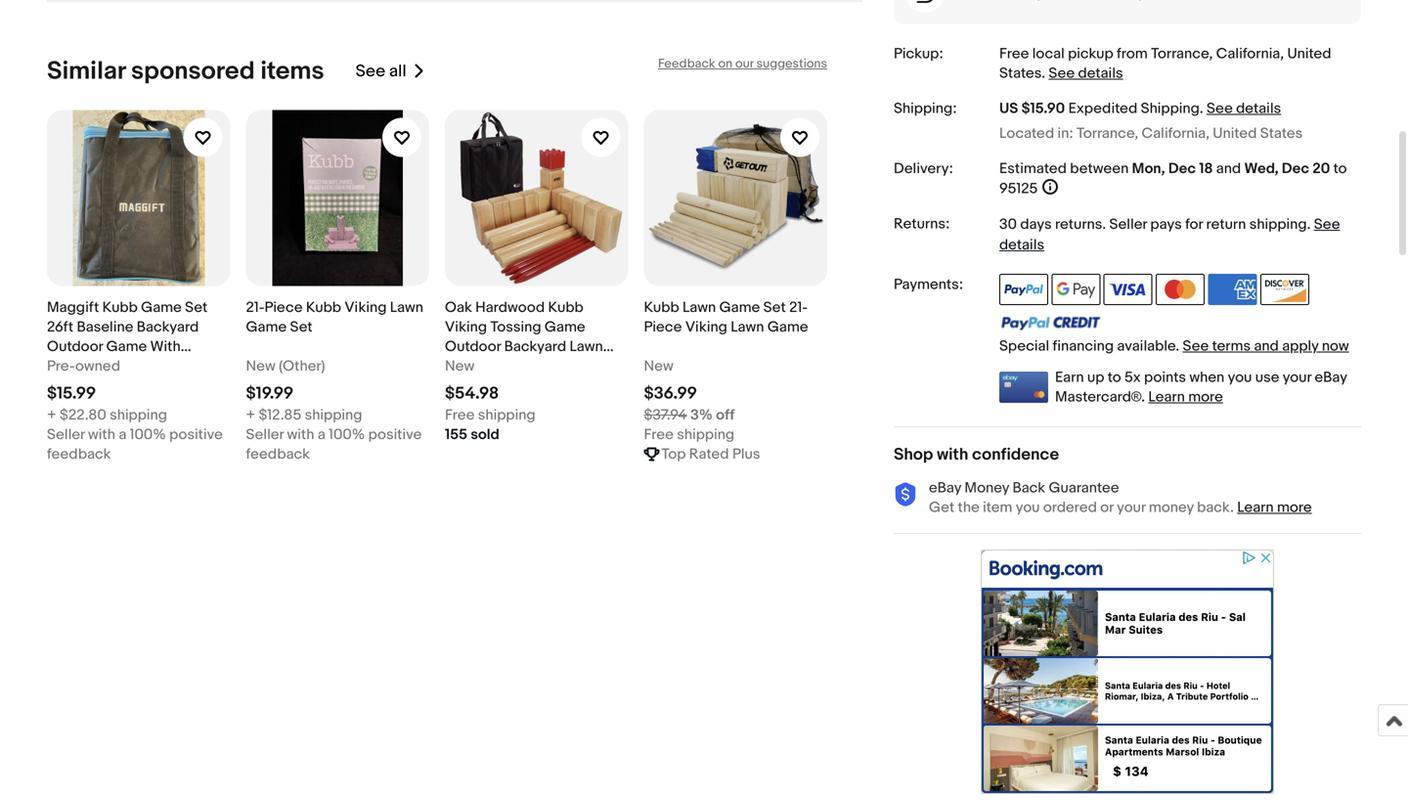 Task type: vqa. For each thing, say whether or not it's contained in the screenshot.
nike at the top left of page
no



Task type: locate. For each thing, give the bounding box(es) containing it.
viking down oak
[[445, 318, 487, 336]]

100% inside new (other) $19.99 + $12.85 shipping seller with a 100% positive feedback
[[329, 426, 365, 444]]

money
[[965, 479, 1009, 497]]

1 horizontal spatial a
[[318, 426, 325, 444]]

Pre-owned text field
[[47, 357, 120, 376]]

1 horizontal spatial outdoor
[[445, 338, 501, 356]]

0 horizontal spatial to
[[1108, 368, 1121, 386]]

100% inside the pre-owned $15.99 + $22.80 shipping seller with a 100% positive feedback
[[130, 426, 166, 444]]

throwing
[[445, 358, 506, 375]]

see details
[[999, 215, 1340, 254]]

details
[[1078, 65, 1123, 82], [1236, 100, 1281, 118], [999, 236, 1044, 254]]

us $15.90 expedited shipping . see details located in: torrance, california, united states
[[999, 100, 1303, 142]]

sponsored
[[131, 56, 255, 87]]

more for learn more link to the right
[[1277, 499, 1312, 516]]

. see details
[[1042, 65, 1123, 82]]

new text field up $36.99 text field
[[644, 357, 674, 376]]

see details link up "master card" image
[[999, 215, 1340, 254]]

155 sold text field
[[445, 425, 499, 445]]

2 vertical spatial free
[[644, 426, 674, 444]]

new text field up $54.98 text field
[[445, 357, 475, 376]]

with
[[88, 426, 115, 444], [287, 426, 314, 444], [937, 444, 968, 465]]

see details link up the 'wed,'
[[1207, 100, 1281, 118]]

hardwood
[[475, 299, 545, 316]]

100% for $15.99
[[130, 426, 166, 444]]

1 horizontal spatial your
[[1283, 368, 1311, 386]]

piece up $36.99 on the left of page
[[644, 318, 682, 336]]

viking
[[345, 299, 387, 316], [445, 318, 487, 336], [685, 318, 727, 336]]

master card image
[[1156, 274, 1205, 305]]

2 new text field from the left
[[644, 357, 674, 376]]

owned
[[75, 358, 120, 375]]

0 horizontal spatial learn more
[[1148, 388, 1223, 406]]

local
[[1032, 45, 1065, 63]]

+ $22.80 shipping text field
[[47, 405, 167, 425]]

4 kubb from the left
[[644, 299, 679, 316]]

1 vertical spatial details
[[1236, 100, 1281, 118]]

2 21- from the left
[[789, 299, 808, 316]]

$19.99 text field
[[246, 383, 294, 404]]

more for left learn more link
[[1188, 388, 1223, 406]]

1 vertical spatial and
[[1254, 337, 1279, 355]]

lawn
[[390, 299, 423, 316], [683, 299, 716, 316], [731, 318, 764, 336], [570, 338, 603, 356]]

item
[[983, 499, 1013, 516]]

bag
[[108, 358, 134, 375]]

a inside new (other) $19.99 + $12.85 shipping seller with a 100% positive feedback
[[318, 426, 325, 444]]

+ down $15.99 text field
[[47, 406, 56, 424]]

0 horizontal spatial dec
[[1168, 160, 1196, 178]]

free
[[999, 45, 1029, 63], [445, 406, 475, 424], [644, 426, 674, 444]]

more right back.
[[1277, 499, 1312, 516]]

0 horizontal spatial viking
[[345, 299, 387, 316]]

100% down + $22.80 shipping text box
[[130, 426, 166, 444]]

free inside new $54.98 free shipping 155 sold
[[445, 406, 475, 424]]

30
[[999, 215, 1017, 233]]

1 horizontal spatial positive
[[368, 426, 422, 444]]

1 vertical spatial learn more
[[1237, 499, 1312, 516]]

0 vertical spatial states
[[999, 65, 1042, 82]]

game
[[141, 299, 182, 316], [719, 299, 760, 316], [246, 318, 287, 336], [545, 318, 585, 336], [767, 318, 808, 336], [106, 338, 147, 356], [509, 358, 550, 375]]

a down + $22.80 shipping text box
[[119, 426, 126, 444]]

1 horizontal spatial feedback
[[246, 446, 310, 463]]

with details__icon image up pickup:
[[916, 0, 934, 3]]

1 vertical spatial to
[[1108, 368, 1121, 386]]

with inside new (other) $19.99 + $12.85 shipping seller with a 100% positive feedback
[[287, 426, 314, 444]]

shipping up rated
[[677, 426, 735, 444]]

viking up new $36.99 $37.94 3% off free shipping
[[685, 318, 727, 336]]

viking inside 21-piece kubb viking lawn game set
[[345, 299, 387, 316]]

ordered
[[1043, 499, 1097, 516]]

1 horizontal spatial you
[[1228, 368, 1252, 386]]

states
[[999, 65, 1042, 82], [1260, 125, 1303, 142]]

discover image
[[1260, 274, 1309, 305]]

backyard up the with
[[137, 318, 199, 336]]

kubb up (other)
[[306, 299, 341, 316]]

0 vertical spatial free
[[999, 45, 1029, 63]]

learn more
[[1148, 388, 1223, 406], [1237, 499, 1312, 516]]

estimated between mon, dec 18 and wed, dec 20 to 95125
[[999, 160, 1347, 197]]

you down back in the bottom of the page
[[1016, 499, 1040, 516]]

estimated
[[999, 160, 1067, 178]]

1 horizontal spatial dec
[[1282, 160, 1309, 178]]

1 horizontal spatial states
[[1260, 125, 1303, 142]]

from
[[1117, 45, 1148, 63]]

learn more right back.
[[1237, 499, 1312, 516]]

0 horizontal spatial 21-
[[246, 299, 265, 316]]

0 vertical spatial learn
[[1148, 388, 1185, 406]]

1 horizontal spatial new
[[445, 358, 475, 375]]

shipping up seller with a 100% positive feedback text field
[[110, 406, 167, 424]]

0 horizontal spatial details
[[999, 236, 1044, 254]]

united inside free local pickup from torrance, california, united states
[[1287, 45, 1331, 63]]

new
[[246, 358, 276, 375], [445, 358, 475, 375], [644, 358, 674, 375]]

california, inside 'us $15.90 expedited shipping . see details located in: torrance, california, united states'
[[1142, 125, 1210, 142]]

1 vertical spatial torrance,
[[1077, 125, 1138, 142]]

states up the 'wed,'
[[1260, 125, 1303, 142]]

1 vertical spatial california,
[[1142, 125, 1210, 142]]

feedback for $19.99
[[246, 446, 310, 463]]

maggift kubb game set 26ft baseline backyard outdoor game with carrying bag
[[47, 299, 208, 375]]

viking left oak
[[345, 299, 387, 316]]

Seller with a 100% positive feedback text field
[[246, 425, 429, 464]]

0 horizontal spatial free shipping text field
[[445, 405, 536, 425]]

shipping up sold
[[478, 406, 536, 424]]

and inside estimated between mon, dec 18 and wed, dec 20 to 95125
[[1216, 160, 1241, 178]]

seller
[[1109, 215, 1147, 233], [47, 426, 85, 444], [246, 426, 284, 444]]

1 outdoor from the left
[[47, 338, 103, 356]]

feedback inside the pre-owned $15.99 + $22.80 shipping seller with a 100% positive feedback
[[47, 446, 111, 463]]

your inside earn up to 5x points when you use your ebay mastercard®.
[[1283, 368, 1311, 386]]

2 a from the left
[[318, 426, 325, 444]]

money
[[1149, 499, 1194, 516]]

1 horizontal spatial viking
[[445, 318, 487, 336]]

2 feedback from the left
[[246, 446, 310, 463]]

to
[[1334, 160, 1347, 178], [1108, 368, 1121, 386]]

and up the use
[[1254, 337, 1279, 355]]

1 horizontal spatial and
[[1254, 337, 1279, 355]]

you
[[1228, 368, 1252, 386], [1016, 499, 1040, 516]]

. down between
[[1102, 215, 1106, 233]]

1 100% from the left
[[130, 426, 166, 444]]

shop with confidence
[[894, 444, 1059, 465]]

0 vertical spatial your
[[1283, 368, 1311, 386]]

details up the 'wed,'
[[1236, 100, 1281, 118]]

1 horizontal spatial united
[[1287, 45, 1331, 63]]

set
[[185, 299, 208, 316], [763, 299, 786, 316], [290, 318, 313, 336], [553, 358, 576, 375]]

seller down $12.85
[[246, 426, 284, 444]]

1 vertical spatial learn
[[1237, 499, 1274, 516]]

delivery:
[[894, 160, 953, 178]]

ebay up get
[[929, 479, 961, 497]]

free local pickup from torrance, california, united states
[[999, 45, 1331, 82]]

positive inside the pre-owned $15.99 + $22.80 shipping seller with a 100% positive feedback
[[169, 426, 223, 444]]

all
[[389, 61, 406, 82]]

1 horizontal spatial learn more link
[[1237, 499, 1312, 516]]

viking inside oak hardwood kubb viking tossing game outdoor backyard lawn throwing game set
[[445, 318, 487, 336]]

2 + from the left
[[246, 406, 255, 424]]

100% down + $12.85 shipping text field
[[329, 426, 365, 444]]

1 a from the left
[[119, 426, 126, 444]]

1 horizontal spatial ebay
[[1315, 368, 1347, 386]]

1 + from the left
[[47, 406, 56, 424]]

0 horizontal spatial torrance,
[[1077, 125, 1138, 142]]

get the item you ordered or your money back.
[[929, 499, 1234, 516]]

see details link
[[1049, 65, 1123, 82], [1207, 100, 1281, 118], [999, 215, 1340, 254]]

0 vertical spatial details
[[1078, 65, 1123, 82]]

new inside new (other) $19.99 + $12.85 shipping seller with a 100% positive feedback
[[246, 358, 276, 375]]

free inside new $36.99 $37.94 3% off free shipping
[[644, 426, 674, 444]]

0 horizontal spatial seller
[[47, 426, 85, 444]]

viking inside "kubb lawn game set 21- piece viking lawn game"
[[685, 318, 727, 336]]

lawn inside 21-piece kubb viking lawn game set
[[390, 299, 423, 316]]

3 new from the left
[[644, 358, 674, 375]]

kubb up baseline
[[102, 299, 138, 316]]

new up $19.99
[[246, 358, 276, 375]]

1 horizontal spatial free
[[644, 426, 674, 444]]

. up discover image
[[1307, 215, 1311, 233]]

and right 18
[[1216, 160, 1241, 178]]

between
[[1070, 160, 1129, 178]]

1 horizontal spatial to
[[1334, 160, 1347, 178]]

see left all
[[356, 61, 385, 82]]

with details__icon image
[[916, 0, 934, 3], [894, 483, 917, 507]]

1 horizontal spatial 21-
[[789, 299, 808, 316]]

with inside the pre-owned $15.99 + $22.80 shipping seller with a 100% positive feedback
[[88, 426, 115, 444]]

1 horizontal spatial more
[[1277, 499, 1312, 516]]

off
[[716, 406, 735, 424]]

2 horizontal spatial free
[[999, 45, 1029, 63]]

learn
[[1148, 388, 1185, 406], [1237, 499, 1274, 516]]

details down pickup
[[1078, 65, 1123, 82]]

0 vertical spatial more
[[1188, 388, 1223, 406]]

positive inside new (other) $19.99 + $12.85 shipping seller with a 100% positive feedback
[[368, 426, 422, 444]]

to right 20
[[1334, 160, 1347, 178]]

1 vertical spatial your
[[1117, 499, 1146, 516]]

learn more link right back.
[[1237, 499, 1312, 516]]

0 vertical spatial backyard
[[137, 318, 199, 336]]

0 vertical spatial piece
[[265, 299, 303, 316]]

0 vertical spatial ebay
[[1315, 368, 1347, 386]]

. inside 'us $15.90 expedited shipping . see details located in: torrance, california, united states'
[[1200, 100, 1203, 118]]

see
[[356, 61, 385, 82], [1049, 65, 1075, 82], [1207, 100, 1233, 118], [1314, 215, 1340, 233], [1183, 337, 1209, 355]]

2 100% from the left
[[329, 426, 365, 444]]

1 horizontal spatial details
[[1078, 65, 1123, 82]]

you inside earn up to 5x points when you use your ebay mastercard®.
[[1228, 368, 1252, 386]]

seller inside new (other) $19.99 + $12.85 shipping seller with a 100% positive feedback
[[246, 426, 284, 444]]

0 horizontal spatial new text field
[[445, 357, 475, 376]]

$37.94
[[644, 406, 687, 424]]

details down '30'
[[999, 236, 1044, 254]]

you left the use
[[1228, 368, 1252, 386]]

1 horizontal spatial +
[[246, 406, 255, 424]]

$22.80
[[60, 406, 106, 424]]

0 horizontal spatial you
[[1016, 499, 1040, 516]]

ebay money back guarantee
[[929, 479, 1119, 497]]

0 vertical spatial torrance,
[[1151, 45, 1213, 63]]

+ $12.85 shipping text field
[[246, 405, 362, 425]]

see details link down pickup
[[1049, 65, 1123, 82]]

expedited
[[1068, 100, 1138, 118]]

0 vertical spatial california,
[[1216, 45, 1284, 63]]

learn more link down points
[[1148, 388, 1223, 406]]

free shipping text field up sold
[[445, 405, 536, 425]]

shipping inside new $54.98 free shipping 155 sold
[[478, 406, 536, 424]]

shipping
[[1249, 215, 1307, 233], [110, 406, 167, 424], [305, 406, 362, 424], [478, 406, 536, 424], [677, 426, 735, 444]]

positive for $15.99
[[169, 426, 223, 444]]

top
[[662, 446, 686, 463]]

New text field
[[445, 357, 475, 376], [644, 357, 674, 376]]

+ inside the pre-owned $15.99 + $22.80 shipping seller with a 100% positive feedback
[[47, 406, 56, 424]]

back
[[1013, 479, 1045, 497]]

1 feedback from the left
[[47, 446, 111, 463]]

with down + $12.85 shipping text field
[[287, 426, 314, 444]]

feedback
[[47, 446, 111, 463], [246, 446, 310, 463]]

paypal image
[[999, 274, 1048, 305]]

shipping up seller with a 100% positive feedback text box
[[305, 406, 362, 424]]

set inside 21-piece kubb viking lawn game set
[[290, 318, 313, 336]]

0 horizontal spatial backyard
[[137, 318, 199, 336]]

2 vertical spatial details
[[999, 236, 1044, 254]]

with right shop
[[937, 444, 968, 465]]

new up $54.98 text field
[[445, 358, 475, 375]]

backyard down tossing
[[504, 338, 566, 356]]

+ for $15.99
[[47, 406, 56, 424]]

2 new from the left
[[445, 358, 475, 375]]

details inside 'us $15.90 expedited shipping . see details located in: torrance, california, united states'
[[1236, 100, 1281, 118]]

. down free local pickup from torrance, california, united states
[[1200, 100, 1203, 118]]

states down local
[[999, 65, 1042, 82]]

$54.98 text field
[[445, 383, 499, 404]]

your right the use
[[1283, 368, 1311, 386]]

torrance,
[[1151, 45, 1213, 63], [1077, 125, 1138, 142]]

items
[[260, 56, 324, 87]]

ebay inside earn up to 5x points when you use your ebay mastercard®.
[[1315, 368, 1347, 386]]

feedback down $22.80
[[47, 446, 111, 463]]

and
[[1216, 160, 1241, 178], [1254, 337, 1279, 355]]

american express image
[[1208, 274, 1257, 305]]

0 vertical spatial united
[[1287, 45, 1331, 63]]

.
[[1042, 65, 1045, 82], [1200, 100, 1203, 118], [1102, 215, 1106, 233], [1307, 215, 1311, 233]]

piece up the new (other) text box
[[265, 299, 303, 316]]

0 vertical spatial learn more link
[[1148, 388, 1223, 406]]

1 new from the left
[[246, 358, 276, 375]]

a for $15.99
[[119, 426, 126, 444]]

95125
[[999, 180, 1038, 197]]

1 kubb from the left
[[102, 299, 138, 316]]

1 vertical spatial with details__icon image
[[894, 483, 917, 507]]

returns:
[[894, 215, 950, 233]]

see up when
[[1183, 337, 1209, 355]]

ebay down "now"
[[1315, 368, 1347, 386]]

carrying
[[47, 358, 105, 375]]

1 horizontal spatial backyard
[[504, 338, 566, 356]]

paypal credit image
[[999, 315, 1101, 331]]

1 horizontal spatial with
[[287, 426, 314, 444]]

california, inside free local pickup from torrance, california, united states
[[1216, 45, 1284, 63]]

shipping inside the pre-owned $15.99 + $22.80 shipping seller with a 100% positive feedback
[[110, 406, 167, 424]]

free down $37.94
[[644, 426, 674, 444]]

0 horizontal spatial states
[[999, 65, 1042, 82]]

shipping inside new $36.99 $37.94 3% off free shipping
[[677, 426, 735, 444]]

and for 18
[[1216, 160, 1241, 178]]

seller inside the pre-owned $15.99 + $22.80 shipping seller with a 100% positive feedback
[[47, 426, 85, 444]]

pays
[[1150, 215, 1182, 233]]

to left 5x
[[1108, 368, 1121, 386]]

back.
[[1197, 499, 1234, 516]]

+ inside new (other) $19.99 + $12.85 shipping seller with a 100% positive feedback
[[246, 406, 255, 424]]

with for $19.99
[[287, 426, 314, 444]]

2 positive from the left
[[368, 426, 422, 444]]

learn more down points
[[1148, 388, 1223, 406]]

a
[[119, 426, 126, 444], [318, 426, 325, 444]]

2 kubb from the left
[[306, 299, 341, 316]]

learn for left learn more link
[[1148, 388, 1185, 406]]

1 vertical spatial free
[[445, 406, 475, 424]]

1 horizontal spatial 100%
[[329, 426, 365, 444]]

free up 155
[[445, 406, 475, 424]]

outdoor up carrying
[[47, 338, 103, 356]]

1 vertical spatial piece
[[644, 318, 682, 336]]

0 horizontal spatial outdoor
[[47, 338, 103, 356]]

special
[[999, 337, 1049, 355]]

shipping inside new (other) $19.99 + $12.85 shipping seller with a 100% positive feedback
[[305, 406, 362, 424]]

1 vertical spatial backyard
[[504, 338, 566, 356]]

100% for $19.99
[[329, 426, 365, 444]]

1 horizontal spatial learn
[[1237, 499, 1274, 516]]

kubb inside oak hardwood kubb viking tossing game outdoor backyard lawn throwing game set
[[548, 299, 583, 316]]

Free shipping text field
[[445, 405, 536, 425], [644, 425, 735, 445]]

2 horizontal spatial new
[[644, 358, 674, 375]]

1 new text field from the left
[[445, 357, 475, 376]]

+ down $19.99
[[246, 406, 255, 424]]

dec left 18
[[1168, 160, 1196, 178]]

new up $36.99 text field
[[644, 358, 674, 375]]

1 horizontal spatial piece
[[644, 318, 682, 336]]

dec left 20
[[1282, 160, 1309, 178]]

new text field for $54.98
[[445, 357, 475, 376]]

united
[[1287, 45, 1331, 63], [1213, 125, 1257, 142]]

0 horizontal spatial +
[[47, 406, 56, 424]]

1 vertical spatial states
[[1260, 125, 1303, 142]]

1 horizontal spatial torrance,
[[1151, 45, 1213, 63]]

1 horizontal spatial seller
[[246, 426, 284, 444]]

outdoor up the throwing
[[445, 338, 501, 356]]

0 horizontal spatial 100%
[[130, 426, 166, 444]]

feedback for $15.99
[[47, 446, 111, 463]]

0 horizontal spatial united
[[1213, 125, 1257, 142]]

up
[[1087, 368, 1104, 386]]

advertisement region
[[981, 549, 1274, 794]]

your right or
[[1117, 499, 1146, 516]]

feedback down $12.85
[[246, 446, 310, 463]]

3 kubb from the left
[[548, 299, 583, 316]]

kubb lawn game set 21- piece viking lawn game
[[644, 299, 808, 336]]

with details__icon image left get
[[894, 483, 917, 507]]

See all text field
[[356, 61, 406, 82]]

21-
[[246, 299, 265, 316], [789, 299, 808, 316]]

new for $54.98
[[445, 358, 475, 375]]

new inside new $54.98 free shipping 155 sold
[[445, 358, 475, 375]]

torrance, right from
[[1151, 45, 1213, 63]]

0 horizontal spatial piece
[[265, 299, 303, 316]]

financing
[[1053, 337, 1114, 355]]

wed,
[[1244, 160, 1279, 178]]

outdoor inside oak hardwood kubb viking tossing game outdoor backyard lawn throwing game set
[[445, 338, 501, 356]]

0 horizontal spatial feedback
[[47, 446, 111, 463]]

2 outdoor from the left
[[445, 338, 501, 356]]

1 21- from the left
[[246, 299, 265, 316]]

seller left pays
[[1109, 215, 1147, 233]]

2 horizontal spatial details
[[1236, 100, 1281, 118]]

a down + $12.85 shipping text field
[[318, 426, 325, 444]]

shipping right return in the top of the page
[[1249, 215, 1307, 233]]

torrance, down expedited on the right
[[1077, 125, 1138, 142]]

1 vertical spatial you
[[1016, 499, 1040, 516]]

a inside the pre-owned $15.99 + $22.80 shipping seller with a 100% positive feedback
[[119, 426, 126, 444]]

kubb up $36.99 on the left of page
[[644, 299, 679, 316]]

0 vertical spatial you
[[1228, 368, 1252, 386]]

2 vertical spatial see details link
[[999, 215, 1340, 254]]

see right shipping on the right of the page
[[1207, 100, 1233, 118]]

0 horizontal spatial positive
[[169, 426, 223, 444]]

new text field for $36.99
[[644, 357, 674, 376]]

5x
[[1125, 368, 1141, 386]]

0 horizontal spatial california,
[[1142, 125, 1210, 142]]

feedback inside new (other) $19.99 + $12.85 shipping seller with a 100% positive feedback
[[246, 446, 310, 463]]

kubb right hardwood
[[548, 299, 583, 316]]

0 horizontal spatial new
[[246, 358, 276, 375]]

with down + $22.80 shipping text box
[[88, 426, 115, 444]]

located
[[999, 125, 1054, 142]]

special financing available. see terms and apply now
[[999, 337, 1349, 355]]

your
[[1283, 368, 1311, 386], [1117, 499, 1146, 516]]

0 horizontal spatial more
[[1188, 388, 1223, 406]]

free left local
[[999, 45, 1029, 63]]

0 vertical spatial and
[[1216, 160, 1241, 178]]

. down local
[[1042, 65, 1045, 82]]

0 horizontal spatial and
[[1216, 160, 1241, 178]]

feedback
[[658, 56, 715, 71]]

backyard
[[137, 318, 199, 336], [504, 338, 566, 356]]

more down when
[[1188, 388, 1223, 406]]

0 horizontal spatial learn
[[1148, 388, 1185, 406]]

see down 20
[[1314, 215, 1340, 233]]

learn down points
[[1148, 388, 1185, 406]]

dec
[[1168, 160, 1196, 178], [1282, 160, 1309, 178]]

2 horizontal spatial with
[[937, 444, 968, 465]]

0 horizontal spatial with
[[88, 426, 115, 444]]

1 vertical spatial united
[[1213, 125, 1257, 142]]

viking for (other)
[[345, 299, 387, 316]]

backyard inside maggift kubb game set 26ft baseline backyard outdoor game with carrying bag
[[137, 318, 199, 336]]

seller down $22.80
[[47, 426, 85, 444]]

1 positive from the left
[[169, 426, 223, 444]]

torrance, inside free local pickup from torrance, california, united states
[[1151, 45, 1213, 63]]

learn right back.
[[1237, 499, 1274, 516]]

top rated plus
[[662, 446, 760, 463]]

free shipping text field down '3%'
[[644, 425, 735, 445]]



Task type: describe. For each thing, give the bounding box(es) containing it.
30 days returns . seller pays for return shipping .
[[999, 215, 1314, 233]]

$15.99
[[47, 383, 96, 404]]

piece inside "kubb lawn game set 21- piece viking lawn game"
[[644, 318, 682, 336]]

1 horizontal spatial free shipping text field
[[644, 425, 735, 445]]

to inside estimated between mon, dec 18 and wed, dec 20 to 95125
[[1334, 160, 1347, 178]]

see terms and apply now link
[[1183, 337, 1349, 355]]

pickup:
[[894, 45, 943, 63]]

feedback on our suggestions
[[658, 56, 827, 71]]

viking for $54.98
[[445, 318, 487, 336]]

new $36.99 $37.94 3% off free shipping
[[644, 358, 735, 444]]

on
[[718, 56, 733, 71]]

learn for learn more link to the right
[[1237, 499, 1274, 516]]

3%
[[690, 406, 713, 424]]

$36.99 text field
[[644, 383, 697, 404]]

torrance, inside 'us $15.90 expedited shipping . see details located in: torrance, california, united states'
[[1077, 125, 1138, 142]]

0 vertical spatial see details link
[[1049, 65, 1123, 82]]

155
[[445, 426, 467, 444]]

maggift
[[47, 299, 99, 316]]

lawn inside oak hardwood kubb viking tossing game outdoor backyard lawn throwing game set
[[570, 338, 603, 356]]

similar
[[47, 56, 125, 87]]

plus
[[732, 446, 760, 463]]

seller for $15.99
[[47, 426, 85, 444]]

ebay mastercard image
[[999, 371, 1048, 403]]

states inside free local pickup from torrance, california, united states
[[999, 65, 1042, 82]]

1 vertical spatial ebay
[[929, 479, 961, 497]]

states inside 'us $15.90 expedited shipping . see details located in: torrance, california, united states'
[[1260, 125, 1303, 142]]

guarantee
[[1049, 479, 1119, 497]]

in:
[[1058, 125, 1073, 142]]

2 dec from the left
[[1282, 160, 1309, 178]]

18
[[1199, 160, 1213, 178]]

see all link
[[356, 56, 426, 87]]

shipping:
[[894, 100, 957, 118]]

with
[[150, 338, 181, 356]]

Seller with a 100% positive feedback text field
[[47, 425, 230, 464]]

available.
[[1117, 337, 1180, 355]]

details inside see details
[[999, 236, 1044, 254]]

21- inside 21-piece kubb viking lawn game set
[[246, 299, 265, 316]]

$12.85
[[259, 406, 301, 424]]

20
[[1313, 160, 1330, 178]]

$19.99
[[246, 383, 294, 404]]

now
[[1322, 337, 1349, 355]]

mon,
[[1132, 160, 1165, 178]]

us
[[999, 100, 1018, 118]]

a for $19.99
[[318, 426, 325, 444]]

sold
[[471, 426, 499, 444]]

payments:
[[894, 276, 963, 293]]

see down local
[[1049, 65, 1075, 82]]

new $54.98 free shipping 155 sold
[[445, 358, 536, 444]]

similar sponsored items
[[47, 56, 324, 87]]

return
[[1206, 215, 1246, 233]]

pre-
[[47, 358, 75, 375]]

backyard inside oak hardwood kubb viking tossing game outdoor backyard lawn throwing game set
[[504, 338, 566, 356]]

days
[[1020, 215, 1052, 233]]

confidence
[[972, 444, 1059, 465]]

suggestions
[[756, 56, 827, 71]]

or
[[1100, 499, 1114, 516]]

baseline
[[77, 318, 133, 336]]

to inside earn up to 5x points when you use your ebay mastercard®.
[[1108, 368, 1121, 386]]

see all
[[356, 61, 406, 82]]

points
[[1144, 368, 1186, 386]]

the
[[958, 499, 980, 516]]

earn up to 5x points when you use your ebay mastercard®.
[[1055, 368, 1347, 406]]

26ft
[[47, 318, 73, 336]]

Top Rated Plus text field
[[662, 445, 760, 464]]

21-piece kubb viking lawn game set
[[246, 299, 423, 336]]

shipping
[[1141, 100, 1200, 118]]

kubb inside 21-piece kubb viking lawn game set
[[306, 299, 341, 316]]

apply
[[1282, 337, 1319, 355]]

new (other) $19.99 + $12.85 shipping seller with a 100% positive feedback
[[246, 358, 425, 463]]

and for terms
[[1254, 337, 1279, 355]]

0 vertical spatial learn more
[[1148, 388, 1223, 406]]

1 dec from the left
[[1168, 160, 1196, 178]]

1 horizontal spatial learn more
[[1237, 499, 1312, 516]]

outdoor inside maggift kubb game set 26ft baseline backyard outdoor game with carrying bag
[[47, 338, 103, 356]]

get
[[929, 499, 955, 516]]

use
[[1255, 368, 1279, 386]]

21- inside "kubb lawn game set 21- piece viking lawn game"
[[789, 299, 808, 316]]

set inside "kubb lawn game set 21- piece viking lawn game"
[[763, 299, 786, 316]]

kubb inside maggift kubb game set 26ft baseline backyard outdoor game with carrying bag
[[102, 299, 138, 316]]

(other)
[[279, 358, 325, 375]]

oak hardwood kubb viking tossing game outdoor backyard lawn throwing game set
[[445, 299, 603, 375]]

piece inside 21-piece kubb viking lawn game set
[[265, 299, 303, 316]]

new for $19.99
[[246, 358, 276, 375]]

see inside see details
[[1314, 215, 1340, 233]]

set inside oak hardwood kubb viking tossing game outdoor backyard lawn throwing game set
[[553, 358, 576, 375]]

our
[[735, 56, 754, 71]]

for
[[1185, 215, 1203, 233]]

united inside 'us $15.90 expedited shipping . see details located in: torrance, california, united states'
[[1213, 125, 1257, 142]]

$54.98
[[445, 383, 499, 404]]

$15.90
[[1022, 100, 1065, 118]]

+ for $19.99
[[246, 406, 255, 424]]

New (Other) text field
[[246, 357, 325, 376]]

visa image
[[1104, 274, 1153, 305]]

when
[[1189, 368, 1225, 386]]

seller for $19.99
[[246, 426, 284, 444]]

google pay image
[[1052, 274, 1100, 305]]

terms
[[1212, 337, 1251, 355]]

0 vertical spatial with details__icon image
[[916, 0, 934, 3]]

earn
[[1055, 368, 1084, 386]]

rated
[[689, 446, 729, 463]]

feedback on our suggestions link
[[658, 56, 827, 71]]

$15.99 text field
[[47, 383, 96, 404]]

oak
[[445, 299, 472, 316]]

positive for $19.99
[[368, 426, 422, 444]]

tossing
[[490, 318, 541, 336]]

previous price $37.94 3% off text field
[[644, 405, 735, 425]]

1 vertical spatial see details link
[[1207, 100, 1281, 118]]

with for $15.99
[[88, 426, 115, 444]]

2 horizontal spatial seller
[[1109, 215, 1147, 233]]

kubb inside "kubb lawn game set 21- piece viking lawn game"
[[644, 299, 679, 316]]

new inside new $36.99 $37.94 3% off free shipping
[[644, 358, 674, 375]]

shop
[[894, 444, 933, 465]]

mastercard®.
[[1055, 388, 1145, 406]]

game inside 21-piece kubb viking lawn game set
[[246, 318, 287, 336]]

0 horizontal spatial your
[[1117, 499, 1146, 516]]

free inside free local pickup from torrance, california, united states
[[999, 45, 1029, 63]]

0 horizontal spatial learn more link
[[1148, 388, 1223, 406]]

see inside 'us $15.90 expedited shipping . see details located in: torrance, california, united states'
[[1207, 100, 1233, 118]]

set inside maggift kubb game set 26ft baseline backyard outdoor game with carrying bag
[[185, 299, 208, 316]]



